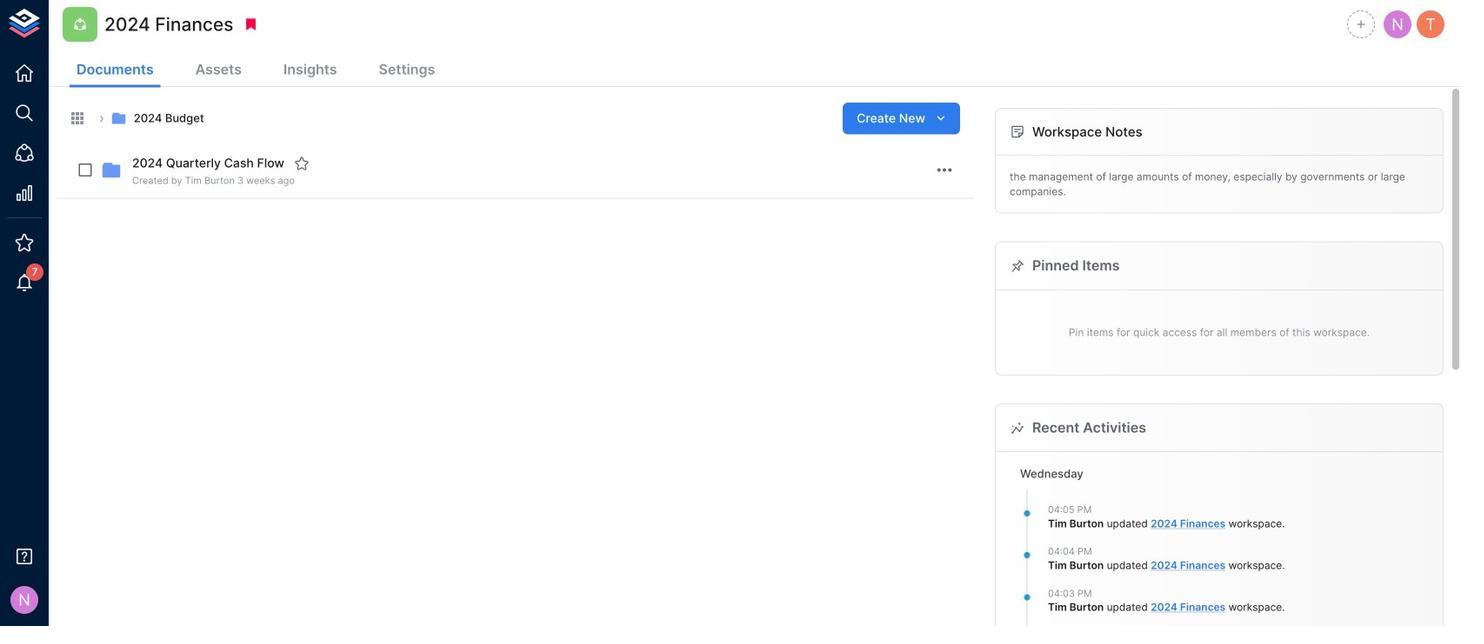 Task type: vqa. For each thing, say whether or not it's contained in the screenshot.
Human Resources Periodic Report image
no



Task type: describe. For each thing, give the bounding box(es) containing it.
favorite image
[[294, 156, 310, 171]]

remove bookmark image
[[243, 17, 259, 32]]



